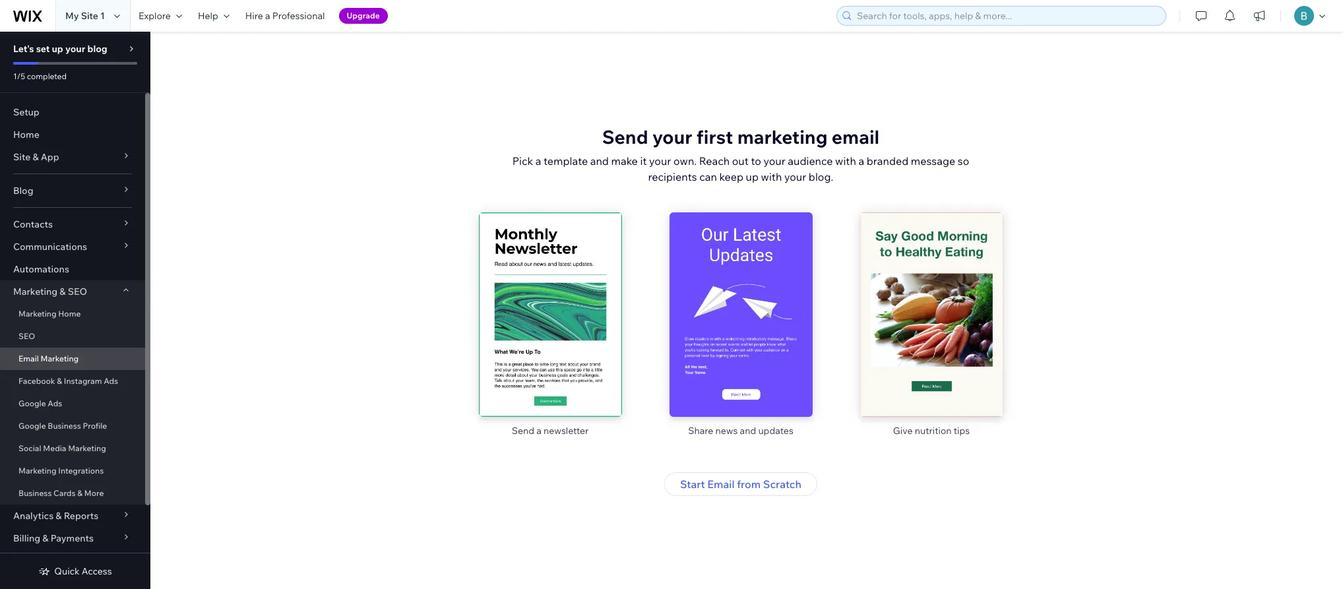 Task type: describe. For each thing, give the bounding box(es) containing it.
start email from scratch button
[[664, 472, 817, 496]]

business cards & more link
[[0, 482, 145, 505]]

a right pick
[[535, 154, 541, 167]]

site inside popup button
[[13, 151, 31, 163]]

give nutrition tips
[[893, 424, 970, 436]]

& for payments
[[42, 532, 48, 544]]

0 vertical spatial with
[[835, 154, 856, 167]]

social media marketing link
[[0, 437, 145, 460]]

hire
[[245, 10, 263, 22]]

branded
[[867, 154, 908, 167]]

1 vertical spatial home
[[58, 309, 81, 319]]

marketing integrations link
[[0, 460, 145, 482]]

& for app
[[33, 151, 39, 163]]

seo link
[[0, 325, 145, 348]]

facebook & instagram ads
[[18, 376, 118, 386]]

billing
[[13, 532, 40, 544]]

share news and updates
[[688, 424, 793, 436]]

1
[[100, 10, 105, 22]]

media
[[43, 443, 66, 453]]

1 vertical spatial with
[[761, 170, 782, 183]]

site & app button
[[0, 146, 145, 168]]

marketing home
[[18, 309, 81, 319]]

email
[[832, 125, 879, 148]]

pick
[[512, 154, 533, 167]]

blog
[[87, 43, 107, 55]]

communications button
[[0, 235, 145, 258]]

marketing home link
[[0, 303, 145, 325]]

billing & payments
[[13, 532, 94, 544]]

your right the to at the right top of page
[[763, 154, 785, 167]]

tips
[[954, 424, 970, 436]]

to
[[751, 154, 761, 167]]

a left "newsletter"
[[536, 424, 541, 436]]

up inside send your first marketing email pick a template and make it your own. reach out to your audience with a branded message so recipients can keep up with your blog.
[[746, 170, 759, 183]]

google business profile link
[[0, 415, 145, 437]]

instagram
[[64, 376, 102, 386]]

help button
[[190, 0, 237, 32]]

setup link
[[0, 101, 145, 123]]

scratch
[[763, 477, 801, 490]]

out
[[732, 154, 749, 167]]

communications
[[13, 241, 87, 253]]

automations
[[13, 263, 69, 275]]

cards
[[54, 488, 76, 498]]

own.
[[673, 154, 697, 167]]

completed
[[27, 71, 67, 81]]

reach
[[699, 154, 730, 167]]

make
[[611, 154, 638, 167]]

email inside sidebar element
[[18, 354, 39, 363]]

send for a
[[512, 424, 534, 436]]

send a newsletter
[[512, 424, 589, 436]]

& left more
[[77, 488, 83, 498]]

my site 1
[[65, 10, 105, 22]]

marketing & seo
[[13, 286, 87, 297]]

give
[[893, 424, 913, 436]]

marketing integrations
[[18, 466, 104, 476]]

analytics
[[13, 510, 54, 522]]

your inside sidebar element
[[65, 43, 85, 55]]

set
[[36, 43, 50, 55]]

quick access
[[54, 565, 112, 577]]

hire a professional
[[245, 10, 325, 22]]

a right hire
[[265, 10, 270, 22]]

can
[[699, 170, 717, 183]]

1 vertical spatial and
[[740, 424, 756, 436]]

analytics & reports
[[13, 510, 98, 522]]

send for your
[[602, 125, 648, 148]]

contacts button
[[0, 213, 145, 235]]

automations link
[[0, 258, 145, 280]]

professional
[[272, 10, 325, 22]]

social
[[18, 443, 41, 453]]

payments
[[51, 532, 94, 544]]

analytics & reports button
[[0, 505, 145, 527]]

setup
[[13, 106, 39, 118]]

your down audience
[[784, 170, 806, 183]]

marketing up facebook & instagram ads at the left bottom of page
[[41, 354, 79, 363]]

business cards & more
[[18, 488, 104, 498]]

blog button
[[0, 179, 145, 202]]

keep
[[719, 170, 743, 183]]

0 vertical spatial business
[[48, 421, 81, 431]]

home link
[[0, 123, 145, 146]]

facebook & instagram ads link
[[0, 370, 145, 392]]

upgrade button
[[339, 8, 388, 24]]

social media marketing
[[18, 443, 106, 453]]

marketing for home
[[18, 309, 56, 319]]

send your first marketing email pick a template and make it your own. reach out to your audience with a branded message so recipients can keep up with your blog.
[[512, 125, 969, 183]]

it
[[640, 154, 647, 167]]

& for instagram
[[57, 376, 62, 386]]



Task type: vqa. For each thing, say whether or not it's contained in the screenshot.
communications
yes



Task type: locate. For each thing, give the bounding box(es) containing it.
and left make
[[590, 154, 609, 167]]

0 vertical spatial send
[[602, 125, 648, 148]]

1 horizontal spatial email
[[707, 477, 735, 490]]

recipients
[[648, 170, 697, 183]]

1 horizontal spatial up
[[746, 170, 759, 183]]

0 horizontal spatial site
[[13, 151, 31, 163]]

1 horizontal spatial site
[[81, 10, 98, 22]]

1 horizontal spatial seo
[[68, 286, 87, 297]]

so
[[958, 154, 969, 167]]

1 vertical spatial email
[[707, 477, 735, 490]]

send
[[602, 125, 648, 148], [512, 424, 534, 436]]

google down facebook
[[18, 398, 46, 408]]

marketing for &
[[13, 286, 58, 297]]

message
[[911, 154, 955, 167]]

& for reports
[[56, 510, 62, 522]]

start email from scratch
[[680, 477, 801, 490]]

start
[[680, 477, 705, 490]]

0 horizontal spatial send
[[512, 424, 534, 436]]

marketing down automations
[[13, 286, 58, 297]]

1 vertical spatial site
[[13, 151, 31, 163]]

0 vertical spatial and
[[590, 154, 609, 167]]

google for google ads
[[18, 398, 46, 408]]

0 horizontal spatial home
[[13, 129, 39, 141]]

1 horizontal spatial and
[[740, 424, 756, 436]]

integrations
[[58, 466, 104, 476]]

1/5 completed
[[13, 71, 67, 81]]

1 vertical spatial business
[[18, 488, 52, 498]]

reports
[[64, 510, 98, 522]]

sidebar element
[[0, 32, 150, 589]]

1 horizontal spatial with
[[835, 154, 856, 167]]

0 vertical spatial home
[[13, 129, 39, 141]]

marketing up integrations
[[68, 443, 106, 453]]

contacts
[[13, 218, 53, 230]]

seo
[[68, 286, 87, 297], [18, 331, 35, 341]]

1 vertical spatial google
[[18, 421, 46, 431]]

nutrition
[[915, 424, 952, 436]]

home
[[13, 129, 39, 141], [58, 309, 81, 319]]

news
[[715, 424, 738, 436]]

blog.
[[809, 170, 833, 183]]

0 vertical spatial google
[[18, 398, 46, 408]]

1/5
[[13, 71, 25, 81]]

email marketing link
[[0, 348, 145, 370]]

and right news
[[740, 424, 756, 436]]

email left from
[[707, 477, 735, 490]]

& left app
[[33, 151, 39, 163]]

0 horizontal spatial with
[[761, 170, 782, 183]]

site left 1
[[81, 10, 98, 22]]

0 horizontal spatial up
[[52, 43, 63, 55]]

more
[[84, 488, 104, 498]]

marketing & seo button
[[0, 280, 145, 303]]

1 vertical spatial ads
[[48, 398, 62, 408]]

1 horizontal spatial ads
[[104, 376, 118, 386]]

first
[[696, 125, 733, 148]]

access
[[82, 565, 112, 577]]

send left "newsletter"
[[512, 424, 534, 436]]

0 vertical spatial seo
[[68, 286, 87, 297]]

and inside send your first marketing email pick a template and make it your own. reach out to your audience with a branded message so recipients can keep up with your blog.
[[590, 154, 609, 167]]

send inside send your first marketing email pick a template and make it your own. reach out to your audience with a branded message so recipients can keep up with your blog.
[[602, 125, 648, 148]]

Search for tools, apps, help & more... field
[[853, 7, 1162, 25]]

from
[[737, 477, 761, 490]]

seo up email marketing
[[18, 331, 35, 341]]

a down email
[[858, 154, 864, 167]]

site
[[81, 10, 98, 22], [13, 151, 31, 163]]

seo up marketing home link
[[68, 286, 87, 297]]

marketing down marketing & seo
[[18, 309, 56, 319]]

& inside dropdown button
[[60, 286, 66, 297]]

1 vertical spatial up
[[746, 170, 759, 183]]

0 horizontal spatial ads
[[48, 398, 62, 408]]

0 vertical spatial ads
[[104, 376, 118, 386]]

your left blog
[[65, 43, 85, 55]]

google for google business profile
[[18, 421, 46, 431]]

home down marketing & seo dropdown button
[[58, 309, 81, 319]]

your
[[65, 43, 85, 55], [652, 125, 692, 148], [649, 154, 671, 167], [763, 154, 785, 167], [784, 170, 806, 183]]

billing & payments button
[[0, 527, 145, 549]]

up
[[52, 43, 63, 55], [746, 170, 759, 183]]

email up facebook
[[18, 354, 39, 363]]

2 google from the top
[[18, 421, 46, 431]]

google ads
[[18, 398, 62, 408]]

1 google from the top
[[18, 398, 46, 408]]

& right billing
[[42, 532, 48, 544]]

updates
[[758, 424, 793, 436]]

google up social
[[18, 421, 46, 431]]

0 vertical spatial up
[[52, 43, 63, 55]]

profile
[[83, 421, 107, 431]]

quick access button
[[38, 565, 112, 577]]

0 horizontal spatial and
[[590, 154, 609, 167]]

home down setup
[[13, 129, 39, 141]]

your right it
[[649, 154, 671, 167]]

1 horizontal spatial send
[[602, 125, 648, 148]]

email
[[18, 354, 39, 363], [707, 477, 735, 490]]

up right "set"
[[52, 43, 63, 55]]

blog
[[13, 185, 33, 197]]

ads
[[104, 376, 118, 386], [48, 398, 62, 408]]

& right facebook
[[57, 376, 62, 386]]

my
[[65, 10, 79, 22]]

explore
[[138, 10, 171, 22]]

& up marketing home link
[[60, 286, 66, 297]]

upgrade
[[347, 11, 380, 20]]

marketing for integrations
[[18, 466, 56, 476]]

let's
[[13, 43, 34, 55]]

newsletter
[[543, 424, 589, 436]]

0 vertical spatial site
[[81, 10, 98, 22]]

0 vertical spatial email
[[18, 354, 39, 363]]

let's set up your blog
[[13, 43, 107, 55]]

google business profile
[[18, 421, 107, 431]]

business
[[48, 421, 81, 431], [18, 488, 52, 498]]

share
[[688, 424, 713, 436]]

send up make
[[602, 125, 648, 148]]

& left reports
[[56, 510, 62, 522]]

1 vertical spatial send
[[512, 424, 534, 436]]

0 horizontal spatial seo
[[18, 331, 35, 341]]

audience
[[788, 154, 833, 167]]

with down the to at the right top of page
[[761, 170, 782, 183]]

email inside button
[[707, 477, 735, 490]]

hire a professional link
[[237, 0, 333, 32]]

marketing
[[737, 125, 828, 148]]

& for seo
[[60, 286, 66, 297]]

quick
[[54, 565, 80, 577]]

business up the social media marketing
[[48, 421, 81, 431]]

marketing down social
[[18, 466, 56, 476]]

business up analytics
[[18, 488, 52, 498]]

0 horizontal spatial email
[[18, 354, 39, 363]]

ads up the google business profile
[[48, 398, 62, 408]]

ads right instagram
[[104, 376, 118, 386]]

app
[[41, 151, 59, 163]]

facebook
[[18, 376, 55, 386]]

&
[[33, 151, 39, 163], [60, 286, 66, 297], [57, 376, 62, 386], [77, 488, 83, 498], [56, 510, 62, 522], [42, 532, 48, 544]]

seo inside dropdown button
[[68, 286, 87, 297]]

with down email
[[835, 154, 856, 167]]

email marketing
[[18, 354, 79, 363]]

1 horizontal spatial home
[[58, 309, 81, 319]]

template
[[544, 154, 588, 167]]

your up own.
[[652, 125, 692, 148]]

up inside sidebar element
[[52, 43, 63, 55]]

1 vertical spatial seo
[[18, 331, 35, 341]]

site left app
[[13, 151, 31, 163]]

up down the to at the right top of page
[[746, 170, 759, 183]]

marketing inside dropdown button
[[13, 286, 58, 297]]

google ads link
[[0, 392, 145, 415]]



